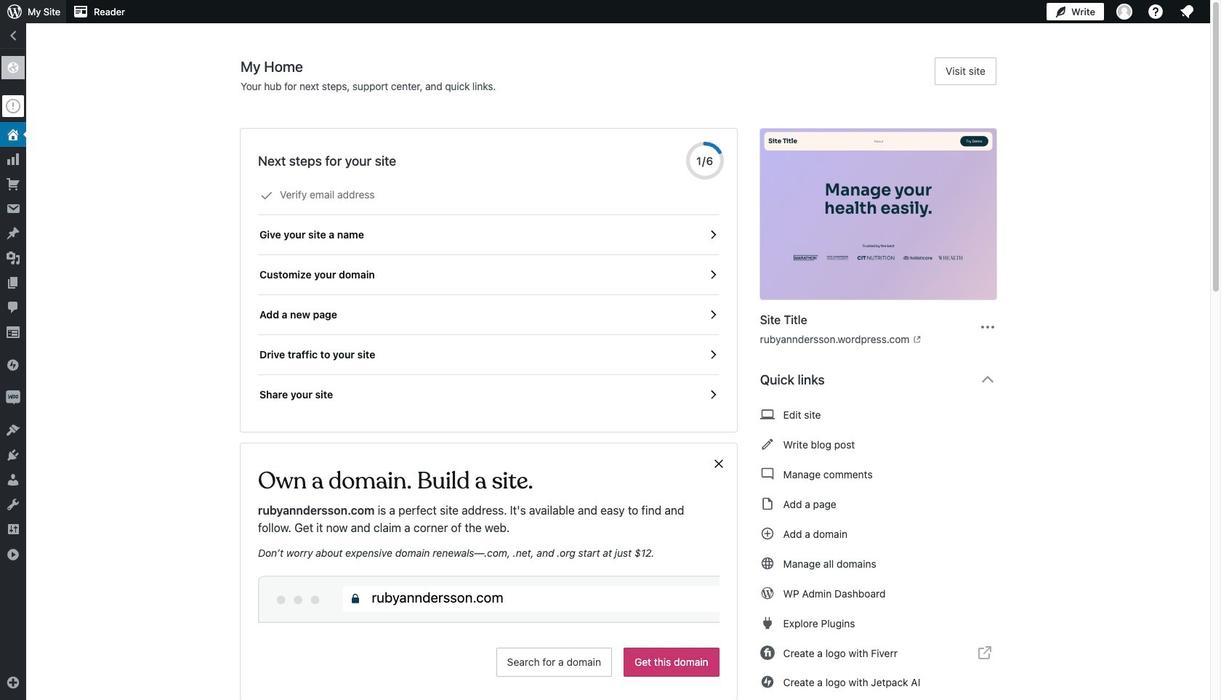 Task type: describe. For each thing, give the bounding box(es) containing it.
4 task enabled image from the top
[[707, 388, 720, 401]]

1 img image from the top
[[6, 358, 20, 372]]

manage your notifications image
[[1179, 3, 1196, 20]]

laptop image
[[761, 406, 775, 423]]

2 img image from the top
[[6, 391, 20, 405]]

mode_comment image
[[761, 465, 775, 483]]

1 task enabled image from the top
[[707, 228, 720, 241]]

insert_drive_file image
[[761, 495, 775, 513]]

dismiss domain name promotion image
[[713, 455, 726, 473]]

help image
[[1148, 3, 1165, 20]]

my profile image
[[1117, 4, 1133, 20]]



Task type: vqa. For each thing, say whether or not it's contained in the screenshot.
Launchpad Checklist element
yes



Task type: locate. For each thing, give the bounding box(es) containing it.
0 vertical spatial img image
[[6, 358, 20, 372]]

task enabled image
[[707, 228, 720, 241], [707, 268, 720, 281], [707, 348, 720, 361], [707, 388, 720, 401]]

2 task enabled image from the top
[[707, 268, 720, 281]]

1 vertical spatial img image
[[6, 391, 20, 405]]

img image
[[6, 358, 20, 372], [6, 391, 20, 405]]

main content
[[241, 57, 1009, 700]]

task enabled image
[[707, 308, 720, 321]]

progress bar
[[686, 142, 724, 180]]

launchpad checklist element
[[258, 175, 720, 415]]

more options for site site title image
[[980, 318, 997, 336]]

edit image
[[761, 436, 775, 453]]

3 task enabled image from the top
[[707, 348, 720, 361]]



